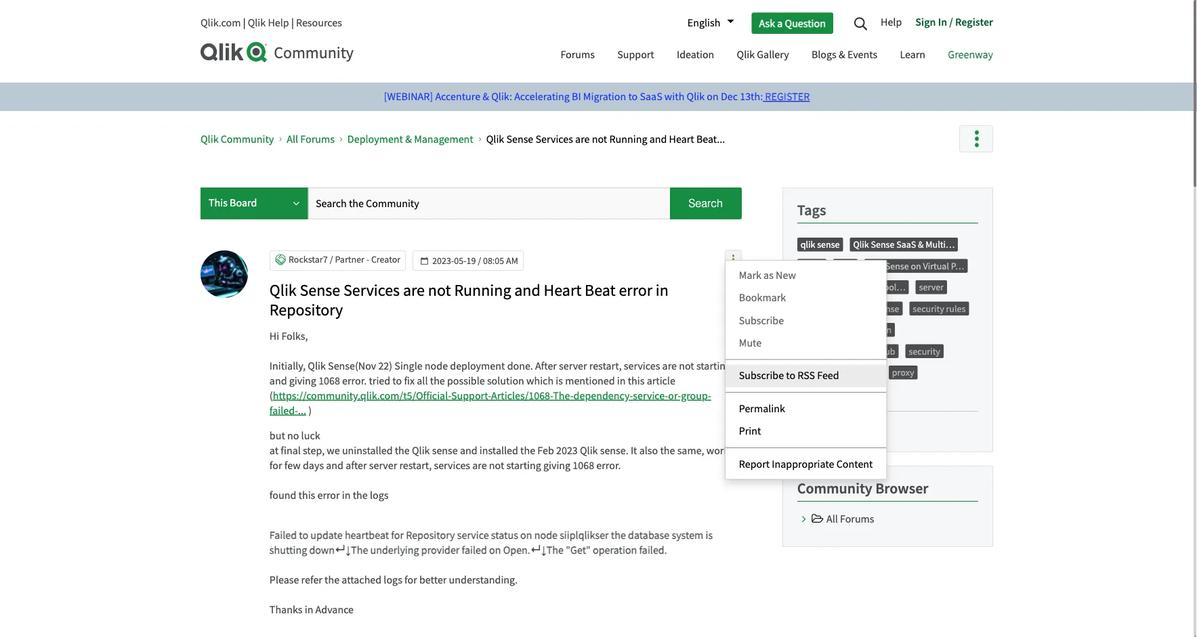 Task type: locate. For each thing, give the bounding box(es) containing it.
subscribe link
[[726, 310, 887, 332]]

thanks
[[270, 603, 303, 617]]

on left virtual
[[911, 260, 922, 272]]

not down ‎2023- at top
[[428, 281, 451, 301]]

forums inside popup button
[[561, 48, 595, 62]]

restart, inside but no luck at final step, we uninstalled the qlik sense and installed the feb 2023 qlik sense. it also the same, worked for few days and after server restart, services are not starting giving 1068 error.
[[400, 459, 432, 473]]

services down accelerating
[[536, 132, 573, 146]]

sense left installed
[[432, 444, 458, 458]]

security up proxy at bottom right
[[909, 346, 941, 358]]

0 vertical spatial security
[[913, 303, 945, 315]]

2 horizontal spatial server
[[920, 282, 944, 294]]

a
[[778, 16, 783, 30]]

2 subscribe from the top
[[739, 369, 784, 383]]

0 vertical spatial is
[[556, 374, 563, 388]]

sense inside but no luck at final step, we uninstalled the qlik sense and installed the feb 2023 qlik sense. it also the same, worked for few days and after server restart, services are not starting giving 1068 error.
[[432, 444, 458, 458]]

subscribe down bookmark
[[739, 314, 784, 328]]

security for security rules
[[913, 303, 945, 315]]

on up open.↵↓the
[[521, 529, 532, 543]]

learn
[[900, 48, 926, 62]]

0 horizontal spatial running
[[454, 281, 511, 301]]

qlik help link
[[248, 16, 289, 30]]

repository up 'folks,'
[[270, 300, 343, 321]]

not inside but no luck at final step, we uninstalled the qlik sense and installed the feb 2023 qlik sense. it also the same, worked for few days and after server restart, services are not starting giving 1068 error.
[[489, 459, 505, 473]]

0 horizontal spatial services
[[434, 459, 470, 473]]

0 horizontal spatial all forums
[[287, 132, 335, 146]]

1 horizontal spatial repository
[[406, 529, 455, 543]]

all
[[417, 374, 428, 388]]

menu bar
[[551, 36, 1004, 76]]

0 vertical spatial giving
[[289, 374, 316, 388]]

underlying
[[370, 544, 419, 558]]

database
[[628, 529, 670, 543]]

|
[[243, 16, 246, 30], [291, 16, 294, 30]]

the right all
[[430, 374, 445, 388]]

error down days
[[318, 489, 340, 503]]

forums up bi
[[561, 48, 595, 62]]

failed
[[270, 529, 297, 543]]

1 vertical spatial sense
[[432, 444, 458, 458]]

subscribe inside list item
[[739, 314, 784, 328]]

0 horizontal spatial all forums link
[[287, 132, 335, 146]]

0 horizontal spatial saas
[[640, 90, 663, 104]]

not inside initially, qlik sense(nov 22) single node deployment done. after server restart, services are not starting and giving 1068 error. tried to fix all the possible solution which is mentioned in this article (
[[679, 359, 695, 373]]

1 vertical spatial heart
[[544, 281, 582, 301]]

in up dependency-
[[617, 374, 626, 388]]

1 horizontal spatial all forums link
[[827, 513, 875, 527]]

0 horizontal spatial services
[[344, 281, 400, 301]]

logs down underlying
[[384, 574, 403, 587]]

1 vertical spatial error.
[[597, 459, 621, 473]]

for down at
[[270, 459, 282, 473]]

qlik community
[[201, 132, 274, 146]]

0 horizontal spatial restart,
[[400, 459, 432, 473]]

community for community browser
[[798, 480, 873, 498]]

sign in / register link
[[909, 10, 994, 36]]

starting down "feb"
[[507, 459, 541, 473]]

1 vertical spatial node
[[535, 529, 558, 543]]

hub link
[[880, 346, 896, 358]]

dec
[[721, 90, 738, 104]]

heart for beat...
[[669, 132, 695, 146]]

to inside initially, qlik sense(nov 22) single node deployment done. after server restart, services are not starting and giving 1068 error. tried to fix all the possible solution which is mentioned in this article (
[[393, 374, 402, 388]]

1 horizontal spatial |
[[291, 16, 294, 30]]

sense for qlik sense ea powertool…
[[819, 282, 842, 294]]

0 horizontal spatial all
[[287, 132, 298, 146]]

to left rss
[[786, 369, 796, 383]]

node up all
[[425, 359, 448, 373]]

ideation
[[677, 48, 715, 62]]

greenway link
[[938, 36, 1004, 76]]

are inside qlik sense services are not running and heart beat error in repository
[[403, 281, 425, 301]]

sense.
[[600, 444, 629, 458]]

error. down sense(nov
[[342, 374, 367, 388]]

support
[[618, 48, 655, 62]]

single
[[395, 359, 423, 373]]

0 vertical spatial all forums
[[287, 132, 335, 146]]

help left the resources
[[268, 16, 289, 30]]

folks,
[[282, 329, 308, 343]]

running inside qlik sense services are not running and heart beat error in repository
[[454, 281, 511, 301]]

qlik
[[248, 16, 266, 30], [737, 48, 755, 62], [687, 90, 705, 104], [201, 132, 219, 146], [486, 132, 504, 146], [854, 239, 869, 251], [868, 260, 884, 272], [270, 281, 297, 301], [801, 282, 817, 294], [308, 359, 326, 373], [412, 444, 430, 458], [580, 444, 598, 458]]

1 horizontal spatial for
[[391, 529, 404, 543]]

beat...
[[697, 132, 725, 146]]

it
[[631, 444, 637, 458]]

events
[[848, 48, 878, 62]]

migration
[[584, 90, 626, 104]]

to
[[629, 90, 638, 104], [786, 369, 796, 383], [393, 374, 402, 388], [299, 529, 308, 543]]

subscribe up the permalink
[[739, 369, 784, 383]]

1068 inside initially, qlik sense(nov 22) single node deployment done. after server restart, services are not starting and giving 1068 error. tried to fix all the possible solution which is mentioned in this article (
[[319, 374, 340, 388]]

all forums link left deployment
[[287, 132, 335, 146]]

logs up heartbeat
[[370, 489, 389, 503]]

1 vertical spatial all forums
[[827, 513, 875, 527]]

| right qlik.com 'link'
[[243, 16, 246, 30]]

refer
[[301, 574, 323, 587]]

0 vertical spatial error.
[[342, 374, 367, 388]]

and up (
[[270, 374, 287, 388]]

all forums for the bottommost all forums link
[[827, 513, 875, 527]]

forums left deployment
[[301, 132, 335, 146]]

after
[[346, 459, 367, 473]]

qlik gallery link
[[727, 36, 800, 76]]

0 vertical spatial repository
[[270, 300, 343, 321]]

subscribe to rss feed list item
[[726, 365, 887, 388]]

error right beat
[[619, 281, 653, 301]]

1 horizontal spatial error.
[[597, 459, 621, 473]]

accelerating
[[515, 90, 570, 104]]

1 horizontal spatial help
[[881, 15, 902, 29]]

the up operation on the bottom of page
[[611, 529, 626, 543]]

are inside initially, qlik sense(nov 22) single node deployment done. after server restart, services are not starting and giving 1068 error. tried to fix all the possible solution which is mentioned in this article (
[[663, 359, 677, 373]]

sense down qlik:
[[507, 132, 534, 146]]

and down am
[[515, 281, 541, 301]]

menu bar containing forums
[[551, 36, 1004, 76]]

security rules
[[913, 303, 966, 315]]

beat
[[585, 281, 616, 301]]

1 vertical spatial logs
[[384, 574, 403, 587]]

all forums left deployment
[[287, 132, 335, 146]]

group-
[[681, 389, 712, 403]]

please refer the attached logs for better understanding.
[[270, 574, 518, 587]]

running down 08:05
[[454, 281, 511, 301]]

qlik inside qlik sense services are not running and heart beat error in repository
[[270, 281, 297, 301]]

support-
[[451, 389, 491, 403]]

1 vertical spatial community
[[221, 132, 274, 146]]

heart inside qlik sense services are not running and heart beat error in repository
[[544, 281, 582, 301]]

1 vertical spatial is
[[706, 529, 713, 543]]

& inside tags list
[[918, 239, 924, 251]]

2 vertical spatial for
[[405, 574, 417, 587]]

starting inside initially, qlik sense(nov 22) single node deployment done. after server restart, services are not starting and giving 1068 error. tried to fix all the possible solution which is mentioned in this article (
[[697, 359, 731, 373]]

running down migration
[[610, 132, 648, 146]]

resources link
[[296, 16, 342, 30]]

in down after
[[342, 489, 351, 503]]

0 horizontal spatial |
[[243, 16, 246, 30]]

subscribe for subscribe to rss feed
[[739, 369, 784, 383]]

1 vertical spatial subscribe
[[739, 369, 784, 383]]

and left installed
[[460, 444, 478, 458]]

on down status
[[489, 544, 501, 558]]

node up open.↵↓the
[[535, 529, 558, 543]]

is inside initially, qlik sense(nov 22) single node deployment done. after server restart, services are not starting and giving 1068 error. tried to fix all the possible solution which is mentioned in this article (
[[556, 374, 563, 388]]

saas left with
[[640, 90, 663, 104]]

1 subscribe from the top
[[739, 314, 784, 328]]

sense up qlik sense on virtual p…
[[871, 239, 895, 251]]

services inside qlik sense services are not running and heart beat error in repository
[[344, 281, 400, 301]]

0 horizontal spatial node
[[425, 359, 448, 373]]

| right qlik help link
[[291, 16, 294, 30]]

sense inside tags list
[[818, 239, 840, 251]]

2 | from the left
[[291, 16, 294, 30]]

1 vertical spatial forums
[[301, 132, 335, 146]]

error. down "sense."
[[597, 459, 621, 473]]

resources
[[296, 16, 342, 30]]

1 vertical spatial starting
[[507, 459, 541, 473]]

0 horizontal spatial starting
[[507, 459, 541, 473]]

qlik sense link
[[801, 239, 840, 251]]

server up mentioned
[[559, 359, 587, 373]]

1 horizontal spatial node
[[535, 529, 558, 543]]

services
[[624, 359, 660, 373], [434, 459, 470, 473]]

1 vertical spatial services
[[344, 281, 400, 301]]

1 horizontal spatial all forums
[[827, 513, 875, 527]]

0 vertical spatial running
[[610, 132, 648, 146]]

all forums for all forums link to the top
[[287, 132, 335, 146]]

sense down qlik sense saas & multi… link
[[886, 260, 909, 272]]

https://community.qlik.com/t5/official-
[[273, 389, 451, 403]]

qlik
[[801, 239, 816, 251]]

all right category icon
[[827, 513, 838, 527]]

in right beat
[[656, 281, 669, 301]]

forums down community browser
[[841, 513, 875, 527]]

for up underlying
[[391, 529, 404, 543]]

0 horizontal spatial this
[[299, 489, 315, 503]]

security down server link
[[913, 303, 945, 315]]

feb
[[538, 444, 554, 458]]

qliksense
[[862, 303, 900, 315]]

0 vertical spatial error
[[619, 281, 653, 301]]

all forums right category icon
[[827, 513, 875, 527]]

1 horizontal spatial server
[[559, 359, 587, 373]]

browser
[[876, 480, 929, 498]]

1 vertical spatial error
[[318, 489, 340, 503]]

1 vertical spatial all
[[827, 513, 838, 527]]

0 vertical spatial this
[[628, 374, 645, 388]]

starting up group-
[[697, 359, 731, 373]]

error. inside but no luck at final step, we uninstalled the qlik sense and installed the feb 2023 qlik sense. it also the same, worked for few days and after server restart, services are not starting giving 1068 error.
[[597, 459, 621, 473]]

all forums
[[287, 132, 335, 146], [827, 513, 875, 527]]

restart, right after
[[400, 459, 432, 473]]

1 horizontal spatial giving
[[544, 459, 571, 473]]

list
[[201, 121, 956, 157]]

heart left beat
[[544, 281, 582, 301]]

1 vertical spatial server
[[559, 359, 587, 373]]

to right the failed at bottom left
[[299, 529, 308, 543]]

and inside initially, qlik sense(nov 22) single node deployment done. after server restart, services are not starting and giving 1068 error. tried to fix all the possible solution which is mentioned in this article (
[[270, 374, 287, 388]]

subscribe inside list item
[[739, 369, 784, 383]]

is right system
[[706, 529, 713, 543]]

1 horizontal spatial heart
[[669, 132, 695, 146]]

services down -
[[344, 281, 400, 301]]

register
[[956, 15, 994, 28]]

tried
[[369, 374, 391, 388]]

to right migration
[[629, 90, 638, 104]]

security rules link
[[913, 303, 966, 315]]

0 horizontal spatial repository
[[270, 300, 343, 321]]

node inside failed to update heartbeat for repository service status on node siiplqlikser the database system is shutting down↵↓the underlying provider failed on open.↵↓the "get" operation failed.
[[535, 529, 558, 543]]

this up service-
[[628, 374, 645, 388]]

https://community.qlik.com/t5/official-support-articles/1068-the-dependency-service-or-group- failed-... link
[[270, 389, 712, 418]]

0 vertical spatial for
[[270, 459, 282, 473]]

1 vertical spatial running
[[454, 281, 511, 301]]

1068 down sense(nov
[[319, 374, 340, 388]]

the inside failed to update heartbeat for repository service status on node siiplqlikser the database system is shutting down↵↓the underlying provider failed on open.↵↓the "get" operation failed.
[[611, 529, 626, 543]]

repository up provider
[[406, 529, 455, 543]]

mark as new link
[[726, 264, 887, 287]]

this right the found
[[299, 489, 315, 503]]

0 vertical spatial node
[[425, 359, 448, 373]]

not down [webinar]  accenture & qlik:  accelerating bi migration to saas with qlik on dec 13th: register
[[592, 132, 607, 146]]

0 vertical spatial heart
[[669, 132, 695, 146]]

sense left the 'ea'
[[819, 282, 842, 294]]

all right "qlik community" link
[[287, 132, 298, 146]]

1 horizontal spatial restart,
[[590, 359, 622, 373]]

0 vertical spatial community
[[274, 42, 354, 63]]

services inside but no luck at final step, we uninstalled the qlik sense and installed the feb 2023 qlik sense. it also the same, worked for few days and after server restart, services are not starting giving 1068 error.
[[434, 459, 470, 473]]

1 vertical spatial repository
[[406, 529, 455, 543]]

failed
[[462, 544, 487, 558]]

forums
[[561, 48, 595, 62], [301, 132, 335, 146], [841, 513, 875, 527]]

all forums link right category icon
[[827, 513, 875, 527]]

qlik.com link
[[201, 16, 241, 30]]

1 horizontal spatial this
[[628, 374, 645, 388]]

giving inside but no luck at final step, we uninstalled the qlik sense and installed the feb 2023 qlik sense. it also the same, worked for few days and after server restart, services are not starting giving 1068 error.
[[544, 459, 571, 473]]

server inside but no luck at final step, we uninstalled the qlik sense and installed the feb 2023 qlik sense. it also the same, worked for few days and after server restart, services are not starting giving 1068 error.
[[369, 459, 397, 473]]

1 horizontal spatial 1068
[[573, 459, 595, 473]]

dropdown menu items list
[[725, 260, 888, 480]]

running for beat...
[[610, 132, 648, 146]]

and
[[650, 132, 667, 146], [515, 281, 541, 301], [270, 374, 287, 388], [460, 444, 478, 458], [326, 459, 344, 473]]

1 horizontal spatial sense
[[818, 239, 840, 251]]

gallery
[[757, 48, 789, 62]]

0 vertical spatial subscribe
[[739, 314, 784, 328]]

in inside initially, qlik sense(nov 22) single node deployment done. after server restart, services are not starting and giving 1068 error. tried to fix all the possible solution which is mentioned in this article (
[[617, 374, 626, 388]]

& left multi…
[[918, 239, 924, 251]]

0 horizontal spatial is
[[556, 374, 563, 388]]

giving inside initially, qlik sense(nov 22) single node deployment done. after server restart, services are not starting and giving 1068 error. tried to fix all the possible solution which is mentioned in this article (
[[289, 374, 316, 388]]

this
[[628, 374, 645, 388], [299, 489, 315, 503]]

2 vertical spatial server
[[369, 459, 397, 473]]

2 vertical spatial community
[[798, 480, 873, 498]]

0 vertical spatial sense
[[818, 239, 840, 251]]

sense right qlik at the top of the page
[[818, 239, 840, 251]]

deployment & management
[[348, 132, 474, 146]]

0 vertical spatial starting
[[697, 359, 731, 373]]

0 horizontal spatial heart
[[544, 281, 582, 301]]

0 vertical spatial forums
[[561, 48, 595, 62]]

virtual
[[924, 260, 950, 272]]

1 horizontal spatial error
[[619, 281, 653, 301]]

giving down 2023 at the bottom left of the page
[[544, 459, 571, 473]]

0 horizontal spatial for
[[270, 459, 282, 473]]

mute link
[[726, 332, 887, 355]]

& right deployment
[[405, 132, 412, 146]]

saas up qlik sense on virtual p… link
[[897, 239, 917, 251]]

sense down rockstar7
[[300, 281, 340, 301]]

not inside qlik sense services are not running and heart beat error in repository
[[428, 281, 451, 301]]

1 horizontal spatial forums
[[561, 48, 595, 62]]

for left better
[[405, 574, 417, 587]]

to left fix
[[393, 374, 402, 388]]

mentioned
[[565, 374, 615, 388]]

1 horizontal spatial is
[[706, 529, 713, 543]]

1 vertical spatial saas
[[897, 239, 917, 251]]

tags heading
[[798, 201, 827, 220]]

error inside qlik sense services are not running and heart beat error in repository
[[619, 281, 653, 301]]

sense for qlik sense saas & multi…
[[871, 239, 895, 251]]

heart left the beat...
[[669, 132, 695, 146]]

0 horizontal spatial error
[[318, 489, 340, 503]]

on left dec
[[707, 90, 719, 104]]

not down installed
[[489, 459, 505, 473]]

in
[[656, 281, 669, 301], [617, 374, 626, 388], [342, 489, 351, 503], [305, 603, 313, 617]]

rockstar7 image
[[201, 251, 248, 298]]

1 vertical spatial for
[[391, 529, 404, 543]]

sense inside qlik sense services are not running and heart beat error in repository
[[300, 281, 340, 301]]

1 horizontal spatial starting
[[697, 359, 731, 373]]

server down virtual
[[920, 282, 944, 294]]

&
[[839, 48, 846, 62], [483, 90, 489, 104], [405, 132, 412, 146], [918, 239, 924, 251]]

advance
[[316, 603, 354, 617]]

qlik inside menu bar
[[737, 48, 755, 62]]

0 horizontal spatial error.
[[342, 374, 367, 388]]

the right refer
[[325, 574, 340, 587]]

0 vertical spatial services
[[624, 359, 660, 373]]

0 horizontal spatial 1068
[[319, 374, 340, 388]]

help left the sign at the top right of page
[[881, 15, 902, 29]]

article
[[647, 374, 676, 388]]

2 vertical spatial forums
[[841, 513, 875, 527]]

on inside tags list
[[911, 260, 922, 272]]

1 horizontal spatial services
[[624, 359, 660, 373]]

restart, up mentioned
[[590, 359, 622, 373]]

is up the-
[[556, 374, 563, 388]]

qlik.com | qlik help | resources
[[201, 16, 342, 30]]

saas inside tags list
[[897, 239, 917, 251]]

1 horizontal spatial all
[[827, 513, 838, 527]]

19
[[467, 255, 476, 267]]

1 vertical spatial this
[[299, 489, 315, 503]]

1 vertical spatial security
[[909, 346, 941, 358]]

server inside initially, qlik sense(nov 22) single node deployment done. after server restart, services are not starting and giving 1068 error. tried to fix all the possible solution which is mentioned in this article (
[[559, 359, 587, 373]]

1 vertical spatial 1068
[[573, 459, 595, 473]]

0 horizontal spatial forums
[[301, 132, 335, 146]]

giving down initially,
[[289, 374, 316, 388]]

no
[[287, 429, 299, 443]]

status
[[491, 529, 518, 543]]

server down uninstalled
[[369, 459, 397, 473]]

0 horizontal spatial sense
[[432, 444, 458, 458]]

1 vertical spatial giving
[[544, 459, 571, 473]]

1 vertical spatial services
[[434, 459, 470, 473]]

0 horizontal spatial giving
[[289, 374, 316, 388]]

not up group-
[[679, 359, 695, 373]]

for inside failed to update heartbeat for repository service status on node siiplqlikser the database system is shutting down↵↓the underlying provider failed on open.↵↓the "get" operation failed.
[[391, 529, 404, 543]]

sense for qlik sense services are not running and heart beat error in repository
[[300, 281, 340, 301]]

greenway
[[948, 48, 994, 62]]

installed
[[480, 444, 518, 458]]

& right the blogs
[[839, 48, 846, 62]]

0 vertical spatial 1068
[[319, 374, 340, 388]]

mute list item
[[726, 332, 887, 355]]

subscribe
[[739, 314, 784, 328], [739, 369, 784, 383]]

service
[[457, 529, 489, 543]]

1068
[[319, 374, 340, 388], [573, 459, 595, 473]]

services for qlik sense services are not running and heart beat...
[[536, 132, 573, 146]]

error
[[619, 281, 653, 301], [318, 489, 340, 503]]

list containing qlik community
[[201, 121, 956, 157]]

1 horizontal spatial saas
[[897, 239, 917, 251]]

2023
[[556, 444, 578, 458]]

1068 down 2023 at the bottom left of the page
[[573, 459, 595, 473]]

[webinar]  accenture & qlik:  accelerating bi migration to saas with qlik on dec 13th: register
[[384, 90, 810, 104]]

tags
[[798, 201, 827, 220]]

1 horizontal spatial services
[[536, 132, 573, 146]]

0 vertical spatial restart,
[[590, 359, 622, 373]]



Task type: describe. For each thing, give the bounding box(es) containing it.
sign
[[916, 15, 936, 28]]

this inside initially, qlik sense(nov 22) single node deployment done. after server restart, services are not starting and giving 1068 error. tried to fix all the possible solution which is mentioned in this article (
[[628, 374, 645, 388]]

and inside qlik sense services are not running and heart beat error in repository
[[515, 281, 541, 301]]

qlik sense on virtual p… link
[[868, 260, 965, 272]]

attached
[[342, 574, 382, 587]]

to inside list item
[[786, 369, 796, 383]]

partner - creator image
[[275, 254, 287, 266]]

hi
[[270, 329, 279, 343]]

community for community
[[274, 42, 354, 63]]

deployment
[[348, 132, 403, 146]]

the inside initially, qlik sense(nov 22) single node deployment done. after server restart, services are not starting and giving 1068 error. tried to fix all the possible solution which is mentioned in this article (
[[430, 374, 445, 388]]

system
[[672, 529, 704, 543]]

hub
[[880, 346, 896, 358]]

1068 inside but no luck at final step, we uninstalled the qlik sense and installed the feb 2023 qlik sense. it also the same, worked for few days and after server restart, services are not starting giving 1068 error.
[[573, 459, 595, 473]]

node inside initially, qlik sense(nov 22) single node deployment done. after server restart, services are not starting and giving 1068 error. tried to fix all the possible solution which is mentioned in this article (
[[425, 359, 448, 373]]

the right uninstalled
[[395, 444, 410, 458]]

mark as new list item
[[726, 264, 887, 287]]

qlik sense ea powertool… link
[[801, 282, 906, 294]]

provider
[[421, 544, 460, 558]]

& left qlik:
[[483, 90, 489, 104]]

permalink link
[[726, 398, 887, 421]]

but no luck at final step, we uninstalled the qlik sense and installed the feb 2023 qlik sense. it also the same, worked for few days and after server restart, services are not starting giving 1068 error.
[[270, 429, 741, 473]]

failed-
[[270, 404, 298, 418]]

feed
[[818, 369, 840, 383]]

are inside list
[[576, 132, 590, 146]]

community browser
[[798, 480, 929, 498]]

for inside but no luck at final step, we uninstalled the qlik sense and installed the feb 2023 qlik sense. it also the same, worked for few days and after server restart, services are not starting giving 1068 error.
[[270, 459, 282, 473]]

community browser heading
[[798, 480, 929, 498]]

category image
[[811, 514, 825, 525]]

possible
[[447, 374, 485, 388]]

05-
[[454, 255, 467, 267]]

restart, inside initially, qlik sense(nov 22) single node deployment done. after server restart, services are not starting and giving 1068 error. tried to fix all the possible solution which is mentioned in this article (
[[590, 359, 622, 373]]

inappropriate
[[772, 458, 835, 471]]

ask a question
[[759, 16, 826, 30]]

proxy
[[893, 367, 915, 379]]

blogs
[[812, 48, 837, 62]]

found this error in the logs
[[270, 489, 389, 503]]

‎2023-
[[433, 255, 454, 267]]

0 vertical spatial logs
[[370, 489, 389, 503]]

ask
[[759, 16, 775, 30]]

qlik sense ea powertool…
[[801, 282, 906, 294]]

1 | from the left
[[243, 16, 246, 30]]

sense for qlik sense on virtual p…
[[886, 260, 909, 272]]

please
[[270, 574, 299, 587]]

security for 'security' 'link' on the right bottom of page
[[909, 346, 941, 358]]

subscribe for subscribe
[[739, 314, 784, 328]]

to inside failed to update heartbeat for repository service status on node siiplqlikser the database system is shutting down↵↓the underlying provider failed on open.↵↓the "get" operation failed.
[[299, 529, 308, 543]]

blogs & events
[[812, 48, 878, 62]]

error. inside initially, qlik sense(nov 22) single node deployment done. after server restart, services are not starting and giving 1068 error. tried to fix all the possible solution which is mentioned in this article (
[[342, 374, 367, 388]]

sense(nov
[[328, 359, 376, 373]]

question
[[785, 16, 826, 30]]

[webinar]
[[384, 90, 433, 104]]

print link
[[726, 421, 887, 443]]

report
[[739, 458, 770, 471]]

english
[[688, 16, 721, 30]]

rockstar7
[[289, 254, 328, 266]]

search
[[689, 197, 723, 210]]

forums button
[[551, 36, 605, 76]]

qlik sense services are not running and heart beat...
[[486, 132, 725, 146]]

subscribe to rss feed
[[739, 369, 840, 383]]

installation link
[[848, 324, 892, 337]]

2 horizontal spatial for
[[405, 574, 417, 587]]

deployment & management link
[[348, 132, 474, 146]]

sign in / register
[[916, 15, 994, 28]]

0 vertical spatial all forums link
[[287, 132, 335, 146]]

the right also
[[660, 444, 675, 458]]

bookmark list item
[[726, 287, 887, 310]]

08:05 am
[[483, 255, 518, 267]]

1 vertical spatial all forums link
[[827, 513, 875, 527]]

0 vertical spatial all
[[287, 132, 298, 146]]

0 vertical spatial saas
[[640, 90, 663, 104]]

2 horizontal spatial forums
[[841, 513, 875, 527]]

heart for beat
[[544, 281, 582, 301]]

services inside initially, qlik sense(nov 22) single node deployment done. after server restart, services are not starting and giving 1068 error. tried to fix all the possible solution which is mentioned in this article (
[[624, 359, 660, 373]]

starting inside but no luck at final step, we uninstalled the qlik sense and installed the feb 2023 qlik sense. it also the same, worked for few days and after server restart, services are not starting giving 1068 error.
[[507, 459, 541, 473]]

at
[[270, 444, 279, 458]]

in right thanks
[[305, 603, 313, 617]]

qlik sense on virtual p…
[[868, 260, 965, 272]]

& inside dropdown button
[[839, 48, 846, 62]]

rss
[[798, 369, 815, 383]]

as
[[764, 268, 774, 282]]

qlik sense services are not running and heart beat... link
[[486, 132, 725, 146]]

management
[[414, 132, 474, 146]]

print
[[739, 425, 761, 439]]

mark
[[739, 268, 762, 282]]

mark as new
[[739, 268, 796, 282]]

learn button
[[890, 36, 936, 76]]

repository inside qlik sense services are not running and heart beat error in repository
[[270, 300, 343, 321]]

subscribe list item
[[726, 310, 887, 332]]

"get"
[[566, 544, 591, 558]]

report inappropriate content link
[[726, 453, 887, 476]]

qlik.com
[[201, 16, 241, 30]]

thanks in advance
[[270, 603, 354, 617]]

qlik community link
[[201, 132, 274, 146]]

qlik sense services are not running and heart beat error in repository
[[270, 281, 669, 321]]

understanding.
[[449, 574, 518, 587]]

repository inside failed to update heartbeat for repository service status on node siiplqlikser the database system is shutting down↵↓the underlying provider failed on open.↵↓the "get" operation failed.
[[406, 529, 455, 543]]

deployment
[[450, 359, 505, 373]]

-
[[367, 254, 369, 266]]

sense for qlik sense services are not running and heart beat...
[[507, 132, 534, 146]]

0 horizontal spatial help
[[268, 16, 289, 30]]

22)
[[379, 359, 393, 373]]

running for beat
[[454, 281, 511, 301]]

and down we
[[326, 459, 344, 473]]

(
[[270, 389, 273, 403]]

community link
[[201, 42, 537, 63]]

are inside but no luck at final step, we uninstalled the qlik sense and installed the feb 2023 qlik sense. it also the same, worked for few days and after server restart, services are not starting giving 1068 error.
[[473, 459, 487, 473]]

tags list
[[798, 237, 979, 412]]

failed to update heartbeat for repository service status on node siiplqlikser the database system is shutting down↵↓the underlying provider failed on open.↵↓the "get" operation failed.
[[270, 529, 713, 558]]

and down with
[[650, 132, 667, 146]]

bookmark
[[739, 291, 786, 305]]

server inside tags list
[[920, 282, 944, 294]]

fix
[[404, 374, 415, 388]]

permalink
[[739, 402, 786, 416]]

qlik inside initially, qlik sense(nov 22) single node deployment done. after server restart, services are not starting and giving 1068 error. tried to fix all the possible solution which is mentioned in this article (
[[308, 359, 326, 373]]

services for qlik sense services are not running and heart beat error in repository
[[344, 281, 400, 301]]

...
[[298, 404, 306, 418]]

in
[[939, 15, 948, 28]]

in inside qlik sense services are not running and heart beat error in repository
[[656, 281, 669, 301]]

Search content within Board text field
[[308, 188, 670, 220]]

subscribe to rss feed link
[[726, 365, 887, 388]]

qlik gallery
[[737, 48, 789, 62]]

qlik sense saas & multi…
[[854, 239, 955, 251]]

qlik image
[[201, 42, 268, 62]]

is inside failed to update heartbeat for repository service status on node siiplqlikser the database system is shutting down↵↓the underlying provider failed on open.↵↓the "get" operation failed.
[[706, 529, 713, 543]]

the-
[[553, 389, 574, 403]]

qlik:
[[492, 90, 512, 104]]

the down after
[[353, 489, 368, 503]]

the left "feb"
[[521, 444, 536, 458]]

creator
[[371, 254, 401, 266]]

security link
[[909, 346, 941, 358]]



Task type: vqa. For each thing, say whether or not it's contained in the screenshot.
For to the left
yes



